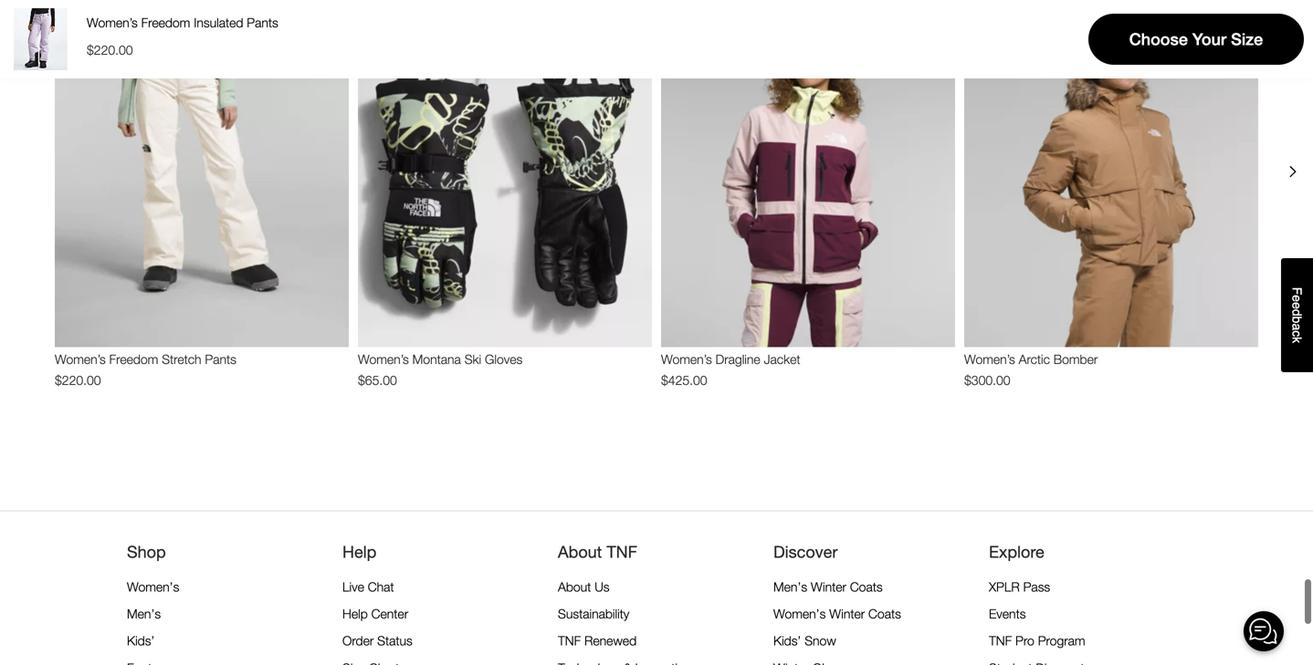 Task type: vqa. For each thing, say whether or not it's contained in the screenshot.
1st Dusty Periwinkle Dark Heather/Shady Blue radio from left
no



Task type: describe. For each thing, give the bounding box(es) containing it.
program
[[1038, 634, 1085, 649]]

winter for women's
[[829, 607, 865, 622]]

xplr pass link
[[989, 580, 1050, 595]]

women's montana ski gloves $65.00
[[358, 352, 523, 388]]

about us
[[558, 580, 610, 595]]

next image
[[1282, 161, 1304, 183]]

pro
[[1015, 634, 1034, 649]]

women's for women's freedom insulated pants
[[87, 15, 138, 30]]

stretch
[[162, 352, 201, 367]]

live chat button
[[342, 580, 394, 595]]

f e e d b a c k button
[[1281, 258, 1313, 373]]

discover
[[773, 542, 838, 562]]

1 horizontal spatial tnf
[[607, 542, 637, 562]]

women's montana ski gloves image
[[358, 5, 652, 347]]

kids' link
[[127, 634, 155, 649]]

order
[[342, 634, 374, 649]]

women's freedom stretch pants image
[[55, 5, 349, 347]]

help for help
[[342, 542, 377, 562]]

women's arctic bomber link
[[964, 352, 1258, 368]]

women's dragline jacket $425.00
[[661, 352, 800, 388]]

tnf pro program link
[[989, 634, 1085, 649]]

pass
[[1023, 580, 1050, 595]]

live chat
[[342, 580, 394, 595]]

women's dragline jacket link
[[661, 352, 955, 368]]

coats for men's winter coats
[[850, 580, 883, 595]]

live
[[342, 580, 364, 595]]

kids' snow link
[[773, 634, 836, 649]]

women's for women's link
[[127, 580, 179, 595]]

insulated
[[194, 15, 243, 30]]

men's winter coats
[[773, 580, 883, 595]]

women's arctic bomber $300.00
[[964, 352, 1098, 388]]

men's for men's winter coats
[[773, 580, 807, 595]]

women's for women's dragline jacket $425.00
[[661, 352, 712, 367]]

kids' snow
[[773, 634, 836, 649]]

shop
[[127, 542, 166, 562]]

k
[[1290, 337, 1304, 344]]

arctic
[[1019, 352, 1050, 367]]

f e e d b a c k
[[1290, 287, 1304, 344]]

ski
[[465, 352, 481, 367]]

women's freedom stretch pants link
[[55, 352, 349, 368]]

choose your size
[[1129, 30, 1263, 49]]

size
[[1231, 30, 1263, 49]]

tnf for explore
[[989, 634, 1012, 649]]

women's freedom insulated pants
[[87, 15, 278, 30]]

women's winter coats
[[773, 607, 901, 622]]

women's link
[[127, 580, 179, 595]]

xplr pass
[[989, 580, 1050, 595]]

https://images.thenorthface.com/is/image/thenorthface/nf0a5acy_pmi_hero?$color swatch$ image
[[9, 8, 71, 70]]

women's arctic bomber image
[[964, 5, 1258, 347]]

a
[[1290, 324, 1304, 331]]

center
[[371, 607, 408, 622]]

sustainability link
[[558, 607, 629, 622]]

women's winter coats link
[[773, 607, 901, 622]]

freedom for stretch
[[109, 352, 158, 367]]

pants for women's freedom stretch pants $220.00
[[205, 352, 236, 367]]

women's dragline jacket image
[[661, 5, 955, 347]]



Task type: locate. For each thing, give the bounding box(es) containing it.
explore
[[989, 542, 1044, 562]]

winter down men's winter coats
[[829, 607, 865, 622]]

choose
[[1129, 30, 1188, 49]]

e up b
[[1290, 302, 1304, 309]]

women's
[[87, 15, 138, 30], [55, 352, 106, 367], [358, 352, 409, 367], [661, 352, 712, 367], [964, 352, 1015, 367]]

about left us on the left of the page
[[558, 580, 591, 595]]

about for about tnf
[[558, 542, 602, 562]]

f
[[1290, 287, 1304, 295]]

help for help center
[[342, 607, 368, 622]]

women's up men's link
[[127, 580, 179, 595]]

choose your size button
[[1088, 14, 1304, 65]]

about us link
[[558, 580, 610, 595]]

0 horizontal spatial women's
[[127, 580, 179, 595]]

1 vertical spatial pants
[[205, 352, 236, 367]]

tnf left pro in the bottom right of the page
[[989, 634, 1012, 649]]

0 horizontal spatial men's
[[127, 607, 161, 622]]

freedom for insulated
[[141, 15, 190, 30]]

help up live
[[342, 542, 377, 562]]

1 horizontal spatial kids'
[[773, 634, 801, 649]]

e
[[1290, 295, 1304, 302], [1290, 302, 1304, 309]]

winter
[[811, 580, 846, 595], [829, 607, 865, 622]]

1 vertical spatial freedom
[[109, 352, 158, 367]]

1 horizontal spatial women's
[[773, 607, 826, 622]]

tnf
[[607, 542, 637, 562], [558, 634, 581, 649], [989, 634, 1012, 649]]

2 kids' from the left
[[773, 634, 801, 649]]

about up the about us
[[558, 542, 602, 562]]

winter for men's
[[811, 580, 846, 595]]

b
[[1290, 317, 1304, 324]]

0 vertical spatial freedom
[[141, 15, 190, 30]]

men's
[[773, 580, 807, 595], [127, 607, 161, 622]]

1 vertical spatial men's
[[127, 607, 161, 622]]

pants for women's freedom insulated pants
[[247, 15, 278, 30]]

help center link
[[342, 607, 408, 622]]

2 about from the top
[[558, 580, 591, 595]]

sustainability
[[558, 607, 629, 622]]

freedom left insulated
[[141, 15, 190, 30]]

kids'
[[127, 634, 155, 649], [773, 634, 801, 649]]

0 vertical spatial women's
[[127, 580, 179, 595]]

1 vertical spatial help
[[342, 607, 368, 622]]

women's for women's montana ski gloves $65.00
[[358, 352, 409, 367]]

xplr
[[989, 580, 1020, 595]]

snow
[[805, 634, 836, 649]]

winter up women's winter coats
[[811, 580, 846, 595]]

pants
[[247, 15, 278, 30], [205, 352, 236, 367]]

coats
[[850, 580, 883, 595], [868, 607, 901, 622]]

help down live
[[342, 607, 368, 622]]

$65.00
[[358, 373, 397, 388]]

1 kids' from the left
[[127, 634, 155, 649]]

e up d
[[1290, 295, 1304, 302]]

gloves
[[485, 352, 523, 367]]

1 help from the top
[[342, 542, 377, 562]]

women's inside the women's montana ski gloves $65.00
[[358, 352, 409, 367]]

kids' for kids' link
[[127, 634, 155, 649]]

0 vertical spatial help
[[342, 542, 377, 562]]

kids' for kids' snow
[[773, 634, 801, 649]]

status
[[377, 634, 413, 649]]

men's up kids' link
[[127, 607, 161, 622]]

$220.00 inside women's freedom stretch pants $220.00
[[55, 373, 101, 388]]

0 vertical spatial coats
[[850, 580, 883, 595]]

tnf for about tnf
[[558, 634, 581, 649]]

1 vertical spatial coats
[[868, 607, 901, 622]]

men's link
[[127, 607, 161, 622]]

0 vertical spatial $220.00
[[87, 42, 133, 58]]

0 vertical spatial winter
[[811, 580, 846, 595]]

women's for women's arctic bomber $300.00
[[964, 352, 1015, 367]]

about tnf
[[558, 542, 637, 562]]

events link
[[989, 607, 1026, 622]]

events
[[989, 607, 1026, 622]]

tnf renewed link
[[558, 634, 637, 649]]

women's montana ski gloves link
[[358, 352, 652, 368]]

2 horizontal spatial tnf
[[989, 634, 1012, 649]]

tnf down sustainability
[[558, 634, 581, 649]]

women's up 'kids' snow'
[[773, 607, 826, 622]]

renewed
[[584, 634, 637, 649]]

c
[[1290, 331, 1304, 337]]

pants right stretch
[[205, 352, 236, 367]]

jacket
[[764, 352, 800, 367]]

1 e from the top
[[1290, 295, 1304, 302]]

kids' down men's link
[[127, 634, 155, 649]]

women's inside women's arctic bomber $300.00
[[964, 352, 1015, 367]]

0 vertical spatial men's
[[773, 580, 807, 595]]

d
[[1290, 309, 1304, 317]]

1 about from the top
[[558, 542, 602, 562]]

your
[[1192, 30, 1227, 49]]

tnf up us on the left of the page
[[607, 542, 637, 562]]

pants inside women's freedom stretch pants $220.00
[[205, 352, 236, 367]]

about
[[558, 542, 602, 562], [558, 580, 591, 595]]

women's
[[127, 580, 179, 595], [773, 607, 826, 622]]

order status link
[[342, 634, 413, 649]]

1 vertical spatial about
[[558, 580, 591, 595]]

montana
[[412, 352, 461, 367]]

women's for women's freedom stretch pants $220.00
[[55, 352, 106, 367]]

kids' left 'snow'
[[773, 634, 801, 649]]

0 vertical spatial about
[[558, 542, 602, 562]]

freedom left stretch
[[109, 352, 158, 367]]

$425.00
[[661, 373, 707, 388]]

1 horizontal spatial pants
[[247, 15, 278, 30]]

dragline
[[716, 352, 760, 367]]

2 help from the top
[[342, 607, 368, 622]]

women's inside women's dragline jacket $425.00
[[661, 352, 712, 367]]

$220.00
[[87, 42, 133, 58], [55, 373, 101, 388]]

about for about us
[[558, 580, 591, 595]]

1 horizontal spatial men's
[[773, 580, 807, 595]]

0 vertical spatial pants
[[247, 15, 278, 30]]

$300.00
[[964, 373, 1010, 388]]

order status
[[342, 634, 413, 649]]

women's for women's winter coats
[[773, 607, 826, 622]]

pants right insulated
[[247, 15, 278, 30]]

1 vertical spatial $220.00
[[55, 373, 101, 388]]

0 horizontal spatial kids'
[[127, 634, 155, 649]]

us
[[595, 580, 610, 595]]

men's down 'discover'
[[773, 580, 807, 595]]

bomber
[[1054, 352, 1098, 367]]

1 vertical spatial women's
[[773, 607, 826, 622]]

coats for women's winter coats
[[868, 607, 901, 622]]

women's freedom stretch pants $220.00
[[55, 352, 236, 388]]

0 horizontal spatial pants
[[205, 352, 236, 367]]

coats down men's winter coats
[[868, 607, 901, 622]]

men's winter coats link
[[773, 580, 883, 595]]

freedom inside women's freedom stretch pants $220.00
[[109, 352, 158, 367]]

help center
[[342, 607, 408, 622]]

tnf renewed
[[558, 634, 637, 649]]

tnf pro program
[[989, 634, 1085, 649]]

men's for men's link
[[127, 607, 161, 622]]

freedom
[[141, 15, 190, 30], [109, 352, 158, 367]]

1 vertical spatial winter
[[829, 607, 865, 622]]

0 horizontal spatial tnf
[[558, 634, 581, 649]]

chat
[[368, 580, 394, 595]]

coats up women's winter coats
[[850, 580, 883, 595]]

help
[[342, 542, 377, 562], [342, 607, 368, 622]]

2 e from the top
[[1290, 302, 1304, 309]]

women's inside women's freedom stretch pants $220.00
[[55, 352, 106, 367]]



